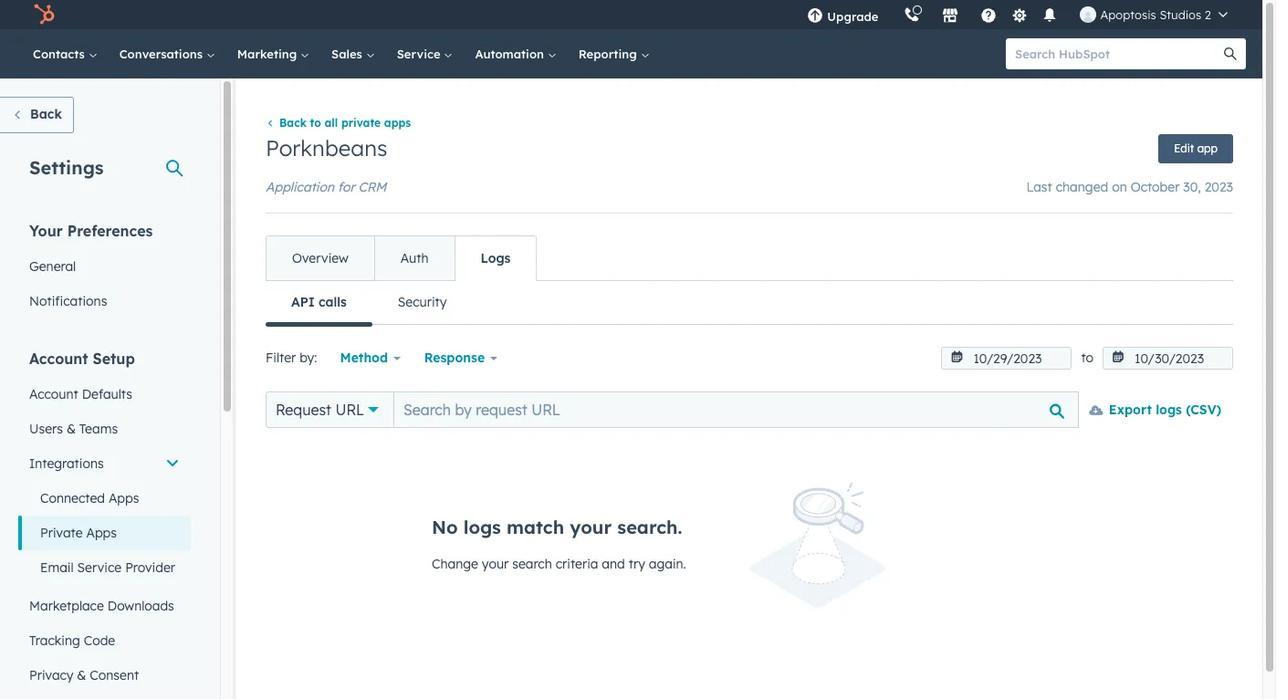 Task type: describe. For each thing, give the bounding box(es) containing it.
filter by:
[[266, 350, 317, 366]]

apoptosis studios 2 button
[[1069, 0, 1239, 29]]

account setup element
[[18, 349, 191, 699]]

security button
[[372, 281, 472, 324]]

edit app
[[1174, 142, 1218, 156]]

contacts link
[[22, 29, 108, 79]]

Search by request URL search field
[[394, 392, 1079, 428]]

help button
[[974, 0, 1005, 29]]

private
[[40, 525, 83, 541]]

again.
[[649, 556, 686, 573]]

back for back
[[30, 106, 62, 122]]

request url
[[276, 401, 364, 419]]

service inside account setup element
[[77, 560, 122, 576]]

tracking
[[29, 633, 80, 649]]

apps
[[384, 116, 411, 130]]

change your search criteria and try again.
[[432, 556, 686, 573]]

settings image
[[1011, 8, 1028, 24]]

by:
[[300, 350, 317, 366]]

notifications link
[[18, 284, 191, 319]]

marketplaces button
[[932, 0, 970, 29]]

response button
[[412, 340, 509, 376]]

2
[[1205, 7, 1211, 22]]

general
[[29, 258, 76, 275]]

menu containing apoptosis studios 2
[[795, 0, 1241, 29]]

edit app button
[[1159, 135, 1233, 164]]

auth
[[401, 250, 429, 267]]

consent
[[90, 667, 139, 684]]

logs for no
[[464, 516, 501, 539]]

all
[[325, 116, 338, 130]]

preferences
[[67, 222, 153, 240]]

connected
[[40, 490, 105, 507]]

last
[[1027, 179, 1052, 196]]

search image
[[1224, 47, 1237, 60]]

1 horizontal spatial to
[[1081, 350, 1094, 366]]

search button
[[1215, 38, 1246, 69]]

application for crm
[[266, 179, 386, 196]]

porknbeans
[[266, 135, 388, 162]]

privacy & consent
[[29, 667, 139, 684]]

provider
[[125, 560, 175, 576]]

overview
[[292, 250, 349, 267]]

contacts
[[33, 47, 88, 61]]

automation link
[[464, 29, 568, 79]]

tracking code link
[[18, 624, 191, 658]]

for
[[338, 179, 355, 196]]

users & teams
[[29, 421, 118, 437]]

& for users
[[67, 421, 76, 437]]

your preferences element
[[18, 221, 191, 319]]

0 vertical spatial your
[[570, 516, 612, 539]]

calling icon image
[[904, 7, 921, 24]]

api calls
[[291, 294, 347, 311]]

app
[[1197, 142, 1218, 156]]

application
[[266, 179, 334, 196]]

logs link
[[454, 237, 536, 281]]

change
[[432, 556, 478, 573]]

back link
[[0, 97, 74, 133]]

request url button
[[266, 392, 394, 428]]

navigation containing api calls
[[266, 281, 1233, 327]]

method button
[[328, 340, 412, 376]]

try
[[629, 556, 645, 573]]

0 vertical spatial to
[[310, 116, 321, 130]]

reporting
[[579, 47, 640, 61]]

help image
[[981, 8, 997, 25]]

marketing
[[237, 47, 300, 61]]

email
[[40, 560, 74, 576]]

export
[[1109, 402, 1152, 418]]

logs
[[481, 250, 511, 267]]

0 vertical spatial service
[[397, 47, 444, 61]]

back for back to all private apps
[[279, 116, 307, 130]]

logs for export
[[1156, 402, 1182, 418]]

api calls button
[[266, 281, 372, 327]]

2 mm/dd/yyyy text field from the left
[[1103, 347, 1233, 370]]

apps for connected apps
[[109, 490, 139, 507]]

your preferences
[[29, 222, 153, 240]]

request
[[276, 401, 331, 419]]

crm
[[358, 179, 386, 196]]

connected apps link
[[18, 481, 191, 516]]

settings
[[29, 156, 104, 179]]

sales link
[[320, 29, 386, 79]]

conversations link
[[108, 29, 226, 79]]

account setup
[[29, 350, 135, 368]]



Task type: locate. For each thing, give the bounding box(es) containing it.
response
[[424, 350, 485, 366]]

1 navigation from the top
[[266, 236, 537, 282]]

october
[[1131, 179, 1180, 196]]

navigation
[[266, 236, 537, 282], [266, 281, 1233, 327]]

30,
[[1183, 179, 1201, 196]]

general link
[[18, 249, 191, 284]]

0 vertical spatial logs
[[1156, 402, 1182, 418]]

no logs match your search.
[[432, 516, 682, 539]]

reporting link
[[568, 29, 661, 79]]

hubspot link
[[22, 4, 68, 26]]

1 vertical spatial &
[[77, 667, 86, 684]]

teams
[[79, 421, 118, 437]]

to up export logs (csv) button
[[1081, 350, 1094, 366]]

email service provider link
[[18, 551, 191, 585]]

overview link
[[267, 237, 374, 281]]

account
[[29, 350, 88, 368], [29, 386, 78, 403]]

conversations
[[119, 47, 206, 61]]

apoptosis
[[1101, 7, 1156, 22]]

search
[[512, 556, 552, 573]]

back left the all
[[279, 116, 307, 130]]

users & teams link
[[18, 412, 191, 446]]

Search HubSpot search field
[[1006, 38, 1230, 69]]

filter
[[266, 350, 296, 366]]

search.
[[617, 516, 682, 539]]

0 horizontal spatial mm/dd/yyyy text field
[[942, 347, 1072, 370]]

0 horizontal spatial service
[[77, 560, 122, 576]]

private apps
[[40, 525, 117, 541]]

logs left (csv)
[[1156, 402, 1182, 418]]

account for account setup
[[29, 350, 88, 368]]

service right sales "link"
[[397, 47, 444, 61]]

settings link
[[1008, 5, 1031, 24]]

service down private apps link
[[77, 560, 122, 576]]

menu item
[[891, 0, 895, 29]]

to left the all
[[310, 116, 321, 130]]

account up users
[[29, 386, 78, 403]]

automation
[[475, 47, 548, 61]]

1 horizontal spatial your
[[570, 516, 612, 539]]

match
[[507, 516, 564, 539]]

service
[[397, 47, 444, 61], [77, 560, 122, 576]]

your up criteria
[[570, 516, 612, 539]]

upgrade
[[827, 9, 879, 24]]

marketplaces image
[[943, 8, 959, 25]]

no
[[432, 516, 458, 539]]

1 vertical spatial to
[[1081, 350, 1094, 366]]

hubspot image
[[33, 4, 55, 26]]

logs inside button
[[1156, 402, 1182, 418]]

tara schultz image
[[1080, 6, 1097, 23]]

1 vertical spatial apps
[[86, 525, 117, 541]]

0 horizontal spatial logs
[[464, 516, 501, 539]]

(csv)
[[1186, 402, 1222, 418]]

notifications image
[[1042, 8, 1059, 25]]

your
[[570, 516, 612, 539], [482, 556, 509, 573]]

& right users
[[67, 421, 76, 437]]

calls
[[319, 294, 347, 311]]

method
[[340, 350, 388, 366]]

calling icon button
[[897, 3, 928, 26]]

downloads
[[107, 598, 174, 614]]

1 horizontal spatial logs
[[1156, 402, 1182, 418]]

navigation containing overview
[[266, 236, 537, 282]]

privacy & consent link
[[18, 658, 191, 693]]

account up the account defaults
[[29, 350, 88, 368]]

email service provider
[[40, 560, 175, 576]]

1 vertical spatial account
[[29, 386, 78, 403]]

0 vertical spatial &
[[67, 421, 76, 437]]

service link
[[386, 29, 464, 79]]

marketing link
[[226, 29, 320, 79]]

studios
[[1160, 7, 1202, 22]]

account defaults
[[29, 386, 132, 403]]

1 account from the top
[[29, 350, 88, 368]]

0 horizontal spatial back
[[30, 106, 62, 122]]

export logs (csv) button
[[1078, 392, 1233, 428]]

notifications
[[29, 293, 107, 309]]

marketplace downloads link
[[18, 589, 191, 624]]

back inside back link
[[30, 106, 62, 122]]

marketplace
[[29, 598, 104, 614]]

1 mm/dd/yyyy text field from the left
[[942, 347, 1072, 370]]

0 vertical spatial account
[[29, 350, 88, 368]]

defaults
[[82, 386, 132, 403]]

2023
[[1205, 179, 1233, 196]]

integrations button
[[18, 446, 191, 481]]

& right privacy
[[77, 667, 86, 684]]

account for account defaults
[[29, 386, 78, 403]]

back up settings
[[30, 106, 62, 122]]

back to all private apps
[[279, 116, 411, 130]]

integrations
[[29, 456, 104, 472]]

private apps link
[[18, 516, 191, 551]]

code
[[84, 633, 115, 649]]

and
[[602, 556, 625, 573]]

1 vertical spatial service
[[77, 560, 122, 576]]

connected apps
[[40, 490, 139, 507]]

1 vertical spatial logs
[[464, 516, 501, 539]]

apps down connected apps link
[[86, 525, 117, 541]]

1 vertical spatial your
[[482, 556, 509, 573]]

1 horizontal spatial back
[[279, 116, 307, 130]]

changed
[[1056, 179, 1109, 196]]

apps
[[109, 490, 139, 507], [86, 525, 117, 541]]

0 horizontal spatial &
[[67, 421, 76, 437]]

0 horizontal spatial to
[[310, 116, 321, 130]]

auth link
[[374, 237, 454, 281]]

apps for private apps
[[86, 525, 117, 541]]

1 horizontal spatial service
[[397, 47, 444, 61]]

MM/DD/YYYY text field
[[942, 347, 1072, 370], [1103, 347, 1233, 370]]

users
[[29, 421, 63, 437]]

your left search
[[482, 556, 509, 573]]

apps up private apps link
[[109, 490, 139, 507]]

1 horizontal spatial mm/dd/yyyy text field
[[1103, 347, 1233, 370]]

on
[[1112, 179, 1127, 196]]

back
[[30, 106, 62, 122], [279, 116, 307, 130]]

url
[[336, 401, 364, 419]]

2 account from the top
[[29, 386, 78, 403]]

private
[[341, 116, 381, 130]]

logs right no
[[464, 516, 501, 539]]

your
[[29, 222, 63, 240]]

edit
[[1174, 142, 1194, 156]]

menu
[[795, 0, 1241, 29]]

setup
[[93, 350, 135, 368]]

to
[[310, 116, 321, 130], [1081, 350, 1094, 366]]

tracking code
[[29, 633, 115, 649]]

0 horizontal spatial your
[[482, 556, 509, 573]]

& for privacy
[[77, 667, 86, 684]]

api
[[291, 294, 315, 311]]

account defaults link
[[18, 377, 191, 412]]

1 horizontal spatial &
[[77, 667, 86, 684]]

upgrade image
[[807, 8, 824, 25]]

apoptosis studios 2
[[1101, 7, 1211, 22]]

2 navigation from the top
[[266, 281, 1233, 327]]

0 vertical spatial apps
[[109, 490, 139, 507]]



Task type: vqa. For each thing, say whether or not it's contained in the screenshot.
on
yes



